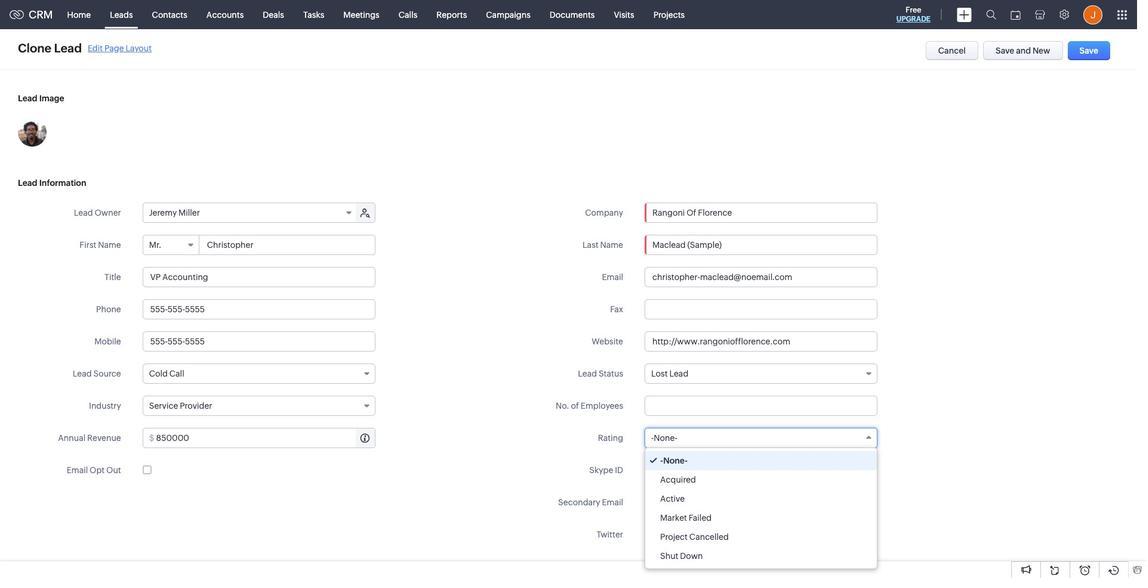 Task type: vqa. For each thing, say whether or not it's contained in the screenshot.
Home link
yes



Task type: locate. For each thing, give the bounding box(es) containing it.
opt
[[90, 466, 105, 476]]

save inside save button
[[1080, 46, 1098, 56]]

lead left information
[[18, 178, 37, 188]]

Jeremy Miller field
[[143, 204, 357, 223]]

failed
[[689, 514, 712, 523]]

0 horizontal spatial name
[[98, 241, 121, 250]]

of
[[571, 402, 579, 411]]

email
[[602, 273, 623, 282], [67, 466, 88, 476], [602, 498, 623, 508]]

0 vertical spatial email
[[602, 273, 623, 282]]

lead information
[[18, 178, 86, 188]]

2 name from the left
[[600, 241, 623, 250]]

-none- option
[[645, 452, 877, 471]]

leads
[[110, 10, 133, 19]]

create menu element
[[950, 0, 979, 29]]

1 vertical spatial -
[[660, 457, 663, 466]]

lead status
[[578, 369, 623, 379]]

last name
[[583, 241, 623, 250]]

lead left the source
[[73, 369, 92, 379]]

jeremy miller
[[149, 208, 200, 218]]

clone
[[18, 41, 51, 55]]

0 horizontal spatial save
[[996, 46, 1014, 56]]

lead image
[[18, 94, 64, 103]]

lead for lead source
[[73, 369, 92, 379]]

edit page layout link
[[88, 43, 152, 53]]

annual
[[58, 434, 86, 443]]

-
[[651, 434, 654, 443], [660, 457, 663, 466]]

0 vertical spatial -
[[651, 434, 654, 443]]

name right first
[[98, 241, 121, 250]]

-none-
[[651, 434, 677, 443], [660, 457, 688, 466]]

contacts
[[152, 10, 187, 19]]

email up fax
[[602, 273, 623, 282]]

name for first name
[[98, 241, 121, 250]]

list box containing -none-
[[645, 449, 877, 569]]

lead
[[54, 41, 82, 55], [18, 94, 37, 103], [18, 178, 37, 188], [74, 208, 93, 218], [73, 369, 92, 379], [578, 369, 597, 379], [669, 369, 688, 379]]

free upgrade
[[896, 5, 931, 23]]

lead left 'status'
[[578, 369, 597, 379]]

no.
[[556, 402, 569, 411]]

0 vertical spatial none-
[[654, 434, 677, 443]]

None text field
[[200, 236, 375, 255], [143, 332, 375, 352], [645, 396, 877, 417], [156, 429, 375, 448], [661, 526, 877, 545], [200, 236, 375, 255], [143, 332, 375, 352], [645, 396, 877, 417], [156, 429, 375, 448], [661, 526, 877, 545]]

- right rating
[[651, 434, 654, 443]]

save inside save and new button
[[996, 46, 1014, 56]]

page
[[104, 43, 124, 53]]

0 horizontal spatial -
[[651, 434, 654, 443]]

0 vertical spatial -none-
[[651, 434, 677, 443]]

- inside -none- field
[[651, 434, 654, 443]]

search element
[[979, 0, 1003, 29]]

- inside -none- option
[[660, 457, 663, 466]]

project cancelled option
[[645, 528, 877, 547]]

lead for lead owner
[[74, 208, 93, 218]]

acquired option
[[645, 471, 877, 490]]

1 horizontal spatial save
[[1080, 46, 1098, 56]]

1 vertical spatial -none-
[[660, 457, 688, 466]]

profile image
[[1083, 5, 1102, 24]]

secondary
[[558, 498, 600, 508]]

shut
[[660, 552, 678, 562]]

lead right lost
[[669, 369, 688, 379]]

accounts
[[206, 10, 244, 19]]

crm
[[29, 8, 53, 21]]

and
[[1016, 46, 1031, 56]]

1 vertical spatial email
[[67, 466, 88, 476]]

lead source
[[73, 369, 121, 379]]

email left opt
[[67, 466, 88, 476]]

calls link
[[389, 0, 427, 29]]

calendar image
[[1011, 10, 1021, 19]]

profile element
[[1076, 0, 1110, 29]]

none- inside option
[[663, 457, 688, 466]]

provider
[[180, 402, 212, 411]]

save down profile icon
[[1080, 46, 1098, 56]]

lead left image on the top left
[[18, 94, 37, 103]]

1 name from the left
[[98, 241, 121, 250]]

jeremy
[[149, 208, 177, 218]]

1 save from the left
[[996, 46, 1014, 56]]

2 save from the left
[[1080, 46, 1098, 56]]

None field
[[645, 204, 877, 223]]

Cold Call field
[[143, 364, 375, 384]]

email opt out
[[67, 466, 121, 476]]

tasks link
[[294, 0, 334, 29]]

email for email opt out
[[67, 466, 88, 476]]

service provider
[[149, 402, 212, 411]]

last
[[583, 241, 598, 250]]

owner
[[95, 208, 121, 218]]

lead for lead information
[[18, 178, 37, 188]]

projects link
[[644, 0, 694, 29]]

save
[[996, 46, 1014, 56], [1080, 46, 1098, 56]]

first name
[[80, 241, 121, 250]]

lead left owner
[[74, 208, 93, 218]]

1 horizontal spatial -
[[660, 457, 663, 466]]

1 vertical spatial none-
[[663, 457, 688, 466]]

active
[[660, 495, 685, 504]]

first
[[80, 241, 96, 250]]

1 horizontal spatial name
[[600, 241, 623, 250]]

revenue
[[87, 434, 121, 443]]

contacts link
[[142, 0, 197, 29]]

name
[[98, 241, 121, 250], [600, 241, 623, 250]]

none- inside field
[[654, 434, 677, 443]]

name right last
[[600, 241, 623, 250]]

acquired
[[660, 476, 696, 485]]

2 vertical spatial email
[[602, 498, 623, 508]]

- up acquired
[[660, 457, 663, 466]]

employees
[[581, 402, 623, 411]]

None text field
[[645, 204, 877, 223], [645, 235, 877, 255], [143, 267, 375, 288], [645, 267, 877, 288], [143, 300, 375, 320], [645, 300, 877, 320], [645, 332, 877, 352], [645, 461, 877, 481], [645, 493, 877, 513], [645, 204, 877, 223], [645, 235, 877, 255], [143, 267, 375, 288], [645, 267, 877, 288], [143, 300, 375, 320], [645, 300, 877, 320], [645, 332, 877, 352], [645, 461, 877, 481], [645, 493, 877, 513]]

Service Provider field
[[143, 396, 375, 417]]

email up the twitter on the bottom right
[[602, 498, 623, 508]]

phone
[[96, 305, 121, 315]]

reports
[[436, 10, 467, 19]]

name for last name
[[600, 241, 623, 250]]

list box
[[645, 449, 877, 569]]

none-
[[654, 434, 677, 443], [663, 457, 688, 466]]

service
[[149, 402, 178, 411]]

save and new
[[996, 46, 1050, 56]]

home
[[67, 10, 91, 19]]

save left and
[[996, 46, 1014, 56]]

clone lead edit page layout
[[18, 41, 152, 55]]

reports link
[[427, 0, 476, 29]]

lost lead
[[651, 369, 688, 379]]



Task type: describe. For each thing, give the bounding box(es) containing it.
miller
[[178, 208, 200, 218]]

leads link
[[100, 0, 142, 29]]

id
[[615, 466, 623, 476]]

market
[[660, 514, 687, 523]]

lead owner
[[74, 208, 121, 218]]

-none- inside field
[[651, 434, 677, 443]]

industry
[[89, 402, 121, 411]]

information
[[39, 178, 86, 188]]

fax
[[610, 305, 623, 315]]

annual revenue
[[58, 434, 121, 443]]

tasks
[[303, 10, 324, 19]]

lead for lead image
[[18, 94, 37, 103]]

crm link
[[10, 8, 53, 21]]

lead left edit
[[54, 41, 82, 55]]

save for save and new
[[996, 46, 1014, 56]]

create menu image
[[957, 7, 972, 22]]

title
[[105, 273, 121, 282]]

shut down option
[[645, 547, 877, 566]]

secondary email
[[558, 498, 623, 508]]

status
[[599, 369, 623, 379]]

cold
[[149, 369, 168, 379]]

home link
[[58, 0, 100, 29]]

source
[[93, 369, 121, 379]]

$
[[149, 434, 154, 443]]

meetings
[[343, 10, 379, 19]]

save and new button
[[983, 41, 1063, 60]]

documents
[[550, 10, 595, 19]]

campaigns
[[486, 10, 531, 19]]

Lost Lead field
[[645, 364, 877, 384]]

mobile
[[94, 337, 121, 347]]

save button
[[1068, 41, 1110, 60]]

mr.
[[149, 241, 161, 250]]

lead inside "field"
[[669, 369, 688, 379]]

documents link
[[540, 0, 604, 29]]

-none- inside option
[[660, 457, 688, 466]]

cancelled
[[689, 533, 729, 543]]

layout
[[126, 43, 152, 53]]

campaigns link
[[476, 0, 540, 29]]

calls
[[399, 10, 417, 19]]

skype
[[589, 466, 613, 476]]

lost
[[651, 369, 668, 379]]

upgrade
[[896, 15, 931, 23]]

lead for lead status
[[578, 369, 597, 379]]

down
[[680, 552, 703, 562]]

call
[[169, 369, 184, 379]]

website
[[592, 337, 623, 347]]

company
[[585, 208, 623, 218]]

visits link
[[604, 0, 644, 29]]

project
[[660, 533, 688, 543]]

cancel
[[938, 46, 966, 56]]

image
[[39, 94, 64, 103]]

no. of employees
[[556, 402, 623, 411]]

email for email
[[602, 273, 623, 282]]

deals
[[263, 10, 284, 19]]

cold call
[[149, 369, 184, 379]]

image image
[[18, 118, 47, 147]]

visits
[[614, 10, 634, 19]]

deals link
[[253, 0, 294, 29]]

project cancelled
[[660, 533, 729, 543]]

out
[[106, 466, 121, 476]]

save for save
[[1080, 46, 1098, 56]]

new
[[1033, 46, 1050, 56]]

cancel button
[[926, 41, 978, 60]]

active option
[[645, 490, 877, 509]]

rating
[[598, 434, 623, 443]]

-None- field
[[645, 429, 877, 449]]

edit
[[88, 43, 103, 53]]

search image
[[986, 10, 996, 20]]

shut down
[[660, 552, 703, 562]]

Mr. field
[[143, 236, 199, 255]]

accounts link
[[197, 0, 253, 29]]

free
[[906, 5, 921, 14]]

skype id
[[589, 466, 623, 476]]

twitter
[[597, 531, 623, 540]]

market failed option
[[645, 509, 877, 528]]

meetings link
[[334, 0, 389, 29]]

projects
[[653, 10, 685, 19]]



